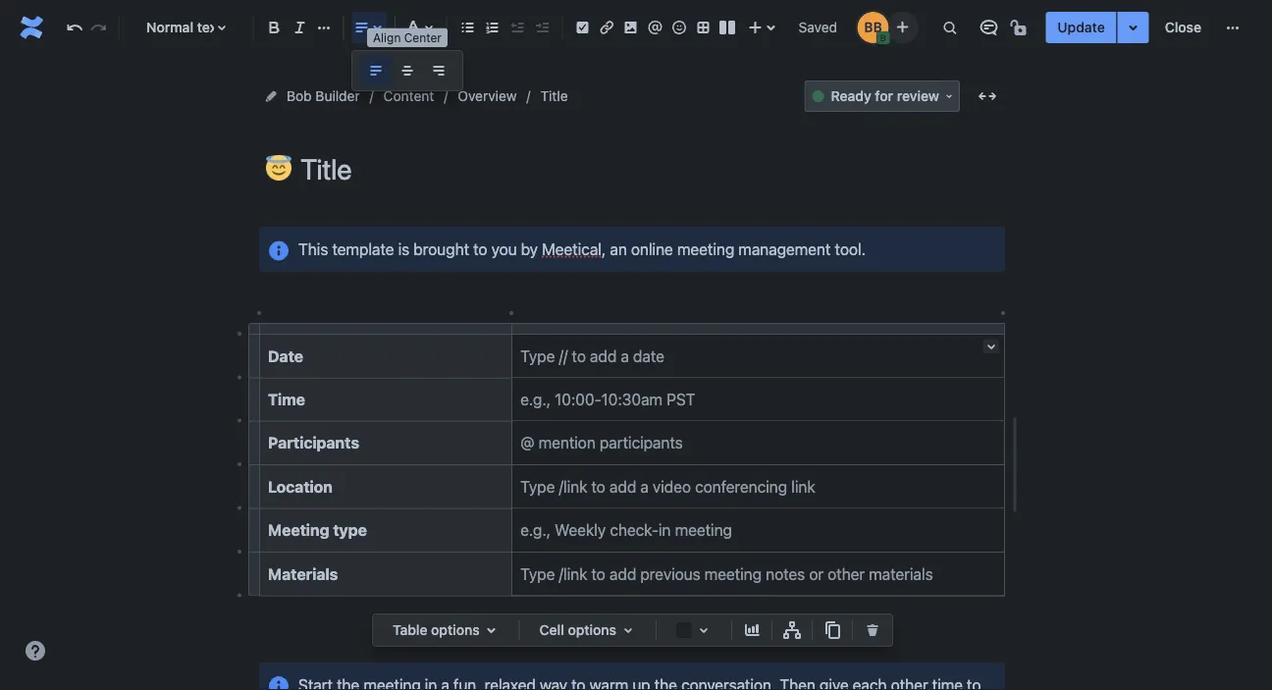 Task type: locate. For each thing, give the bounding box(es) containing it.
normal text
[[146, 19, 222, 35]]

center
[[404, 30, 442, 44]]

tool.
[[835, 240, 866, 258]]

align left image
[[350, 16, 373, 39]]

options inside the cell options dropdown button
[[568, 622, 616, 638]]

2 options from the left
[[568, 622, 616, 638]]

align center
[[373, 30, 442, 44]]

0 horizontal spatial options
[[431, 622, 480, 638]]

overview link
[[458, 84, 517, 108]]

mention image
[[643, 16, 667, 39]]

this
[[298, 240, 328, 258]]

indent tab image
[[530, 16, 553, 39]]

participants
[[268, 434, 359, 452]]

materials
[[268, 564, 338, 583]]

options right the table
[[431, 622, 480, 638]]

chart image
[[740, 618, 764, 642]]

confluence image
[[16, 12, 47, 43]]

location
[[268, 477, 333, 496]]

time
[[268, 390, 305, 409]]

confluence image
[[16, 12, 47, 43]]

options for table options
[[431, 622, 480, 638]]

find and replace image
[[938, 16, 961, 39]]

outdent ⇧tab image
[[505, 16, 529, 39]]

this template is brought to you by meetical, an online meeting management tool.
[[298, 240, 866, 258]]

undo ⌘z image
[[63, 16, 87, 39]]

management
[[738, 240, 831, 258]]

is
[[398, 240, 410, 258]]

remove image
[[861, 618, 884, 642]]

1 options from the left
[[431, 622, 480, 638]]

1 vertical spatial panel info image
[[267, 674, 291, 690]]

saved
[[799, 19, 837, 35]]

panel info image
[[267, 239, 291, 262], [267, 674, 291, 690]]

align center image
[[396, 59, 419, 82]]

table options button
[[381, 618, 511, 642]]

align
[[373, 30, 401, 44]]

1 horizontal spatial options
[[568, 622, 616, 638]]

comment icon image
[[977, 16, 1001, 39]]

options right cell
[[568, 622, 616, 638]]

online
[[631, 240, 673, 258]]

update
[[1058, 19, 1105, 35]]

date
[[268, 346, 303, 365]]

editor toolbar toolbar
[[373, 614, 892, 667]]

close button
[[1153, 12, 1213, 43]]

options
[[431, 622, 480, 638], [568, 622, 616, 638]]

2 panel info image from the top
[[267, 674, 291, 690]]

expand dropdown menu image
[[616, 618, 640, 642]]

normal text button
[[127, 6, 245, 49]]

action item image
[[571, 16, 594, 39]]

more image
[[1221, 16, 1245, 39]]

italic ⌘i image
[[288, 16, 312, 39]]

options inside table options dropdown button
[[431, 622, 480, 638]]

table image
[[691, 16, 715, 39]]

bob builder image
[[857, 12, 889, 43]]

meeting type
[[268, 521, 367, 539]]

update button
[[1046, 12, 1117, 43]]

by
[[521, 240, 538, 258]]

close
[[1165, 19, 1201, 35]]

overview
[[458, 88, 517, 104]]

0 vertical spatial panel info image
[[267, 239, 291, 262]]

align right image
[[427, 59, 451, 82]]

Give this page a title text field
[[300, 153, 1005, 186]]



Task type: describe. For each thing, give the bounding box(es) containing it.
bob
[[287, 88, 312, 104]]

you
[[491, 240, 517, 258]]

align left image
[[364, 59, 388, 82]]

add image, video, or file image
[[619, 16, 643, 39]]

move this page image
[[263, 88, 279, 104]]

no restrictions image
[[1008, 16, 1032, 39]]

cell options
[[540, 622, 616, 638]]

meeting
[[268, 521, 329, 539]]

content link
[[383, 84, 434, 108]]

more formatting image
[[312, 16, 336, 39]]

emoji image
[[667, 16, 691, 39]]

link image
[[595, 16, 619, 39]]

table
[[393, 622, 427, 638]]

meetical,
[[542, 240, 606, 258]]

bold ⌘b image
[[263, 16, 286, 39]]

bob builder link
[[287, 84, 360, 108]]

layouts image
[[716, 16, 739, 39]]

bob builder
[[287, 88, 360, 104]]

copy image
[[821, 618, 844, 642]]

manage connected data image
[[780, 618, 804, 642]]

align center tooltip
[[367, 28, 448, 47]]

cell
[[540, 622, 564, 638]]

redo ⌘⇧z image
[[87, 16, 111, 39]]

template
[[332, 240, 394, 258]]

make page full-width image
[[976, 84, 999, 108]]

brought
[[414, 240, 469, 258]]

content
[[383, 88, 434, 104]]

builder
[[315, 88, 360, 104]]

type
[[333, 521, 367, 539]]

bullet list ⌘⇧8 image
[[456, 16, 479, 39]]

options for cell options
[[568, 622, 616, 638]]

1 panel info image from the top
[[267, 239, 291, 262]]

help image
[[24, 639, 47, 663]]

meeting
[[677, 240, 734, 258]]

invite to edit image
[[891, 15, 914, 39]]

table options
[[393, 622, 480, 638]]

:innocent: image
[[266, 155, 292, 181]]

cell options button
[[528, 618, 648, 642]]

:innocent: image
[[266, 155, 292, 181]]

numbered list ⌘⇧7 image
[[480, 16, 504, 39]]

Main content area, start typing to enter text. text field
[[247, 227, 1019, 690]]

title link
[[540, 84, 568, 108]]

cell background image
[[692, 618, 716, 642]]

an
[[610, 240, 627, 258]]

to
[[473, 240, 487, 258]]

expand dropdown menu image
[[480, 618, 503, 642]]

normal
[[146, 19, 193, 35]]

text
[[197, 19, 222, 35]]

title
[[540, 88, 568, 104]]

adjust update settings image
[[1122, 16, 1145, 39]]



Task type: vqa. For each thing, say whether or not it's contained in the screenshot.
the left the Create
no



